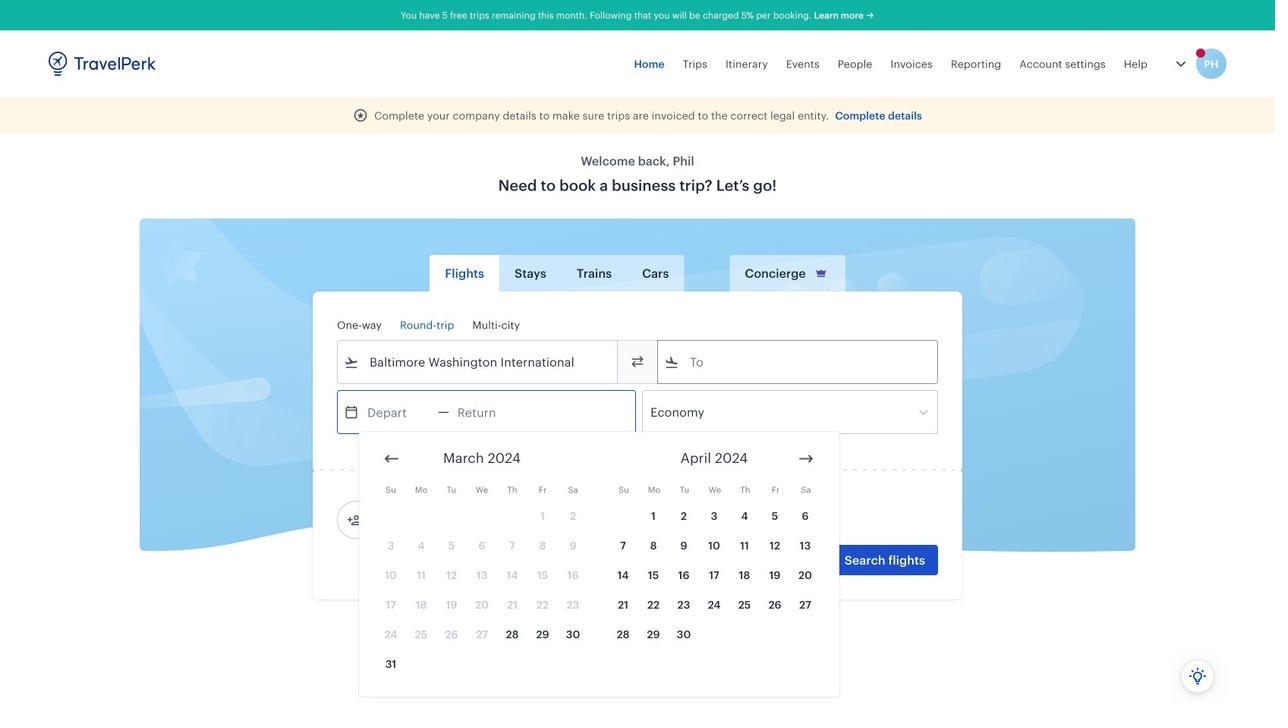 Task type: describe. For each thing, give the bounding box(es) containing it.
Add first traveler search field
[[362, 508, 520, 532]]

calendar application
[[359, 432, 1276, 697]]

To search field
[[680, 350, 918, 374]]

move forward to switch to the next month. image
[[797, 450, 816, 468]]



Task type: locate. For each thing, give the bounding box(es) containing it.
From search field
[[359, 350, 598, 374]]

Return text field
[[449, 391, 528, 434]]

Depart text field
[[359, 391, 438, 434]]

move backward to switch to the previous month. image
[[383, 450, 401, 468]]



Task type: vqa. For each thing, say whether or not it's contained in the screenshot.
'tooltip'
no



